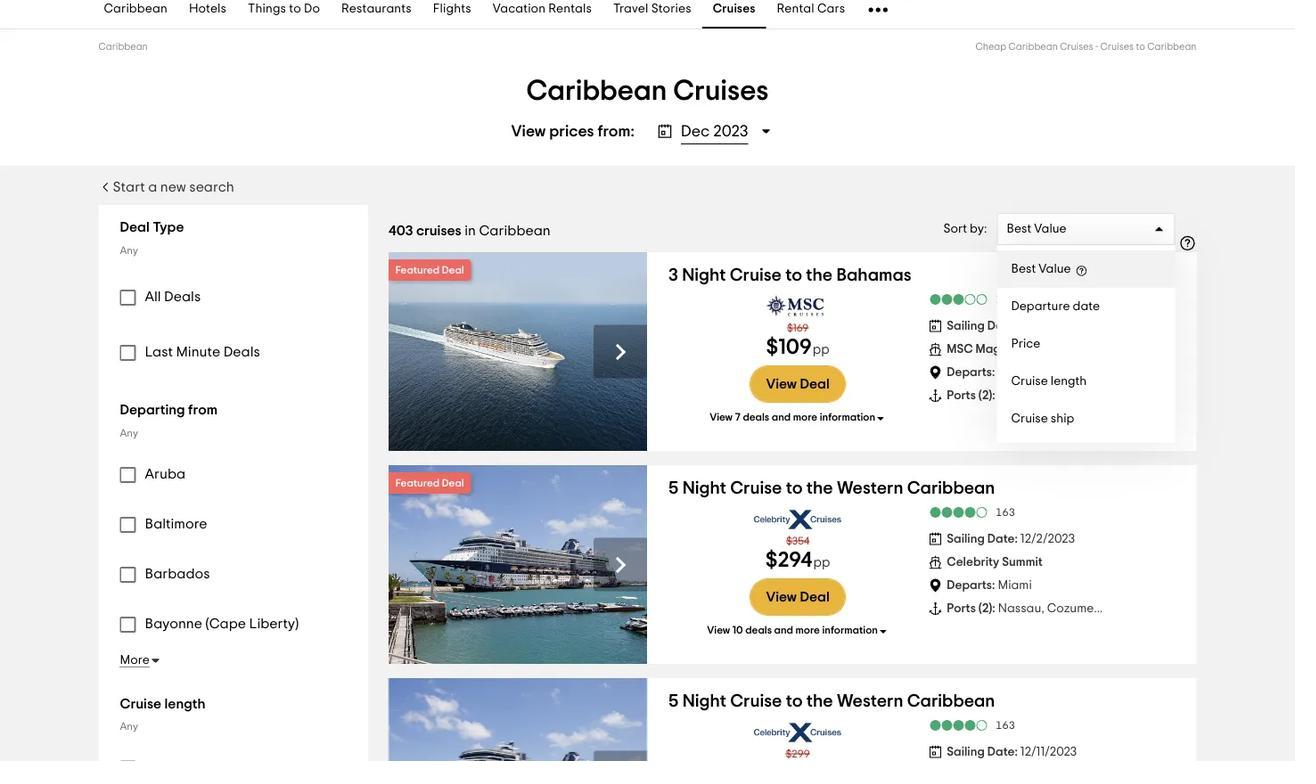 Task type: locate. For each thing, give the bounding box(es) containing it.
1 vertical spatial cruise length
[[120, 697, 206, 711]]

view deal up view 7 deals and more information
[[766, 377, 830, 391]]

cruise length down more
[[120, 697, 206, 711]]

value up the departure date
[[1039, 263, 1072, 276]]

0 vertical spatial (
[[979, 390, 983, 402]]

and right 7
[[772, 412, 791, 423]]

cruise down 7
[[731, 480, 782, 498]]

1 vertical spatial (
[[979, 603, 983, 615]]

ports
[[947, 390, 976, 402], [947, 603, 976, 615]]

view deal
[[766, 377, 830, 391], [766, 590, 830, 604]]

deals right 7
[[743, 412, 770, 423]]

pp inside $169 $109 pp
[[813, 343, 830, 357]]

date: left 12/11/2023
[[988, 746, 1018, 759]]

1 163 link from the top
[[929, 507, 1016, 519]]

information for $109
[[820, 412, 876, 423]]

2 departs: from the top
[[947, 580, 996, 592]]

1 featured deal from the top
[[396, 265, 464, 276]]

travel
[[614, 3, 649, 16]]

best up 135
[[1012, 263, 1036, 276]]

2 5 from the top
[[669, 693, 679, 711]]

cruise up west,
[[1012, 375, 1048, 388]]

1 vertical spatial 163
[[996, 721, 1016, 731]]

more right 7
[[793, 412, 818, 423]]

1 163 from the top
[[996, 507, 1016, 518]]

rental cars link
[[766, 0, 856, 29]]

cheap caribbean cruises - cruises to caribbean
[[976, 42, 1197, 52]]

): left nassau,
[[989, 603, 996, 615]]

information
[[820, 412, 876, 423], [823, 625, 878, 636]]

2 vertical spatial sailing
[[947, 746, 985, 759]]

1 western from the top
[[837, 480, 904, 498]]

the left bahamas on the right of page
[[806, 267, 833, 284]]

view left prices
[[511, 123, 546, 139]]

night for $294
[[683, 480, 727, 498]]

1 view deal button from the top
[[750, 365, 846, 403]]

1 vertical spatial sailing
[[947, 533, 985, 546]]

pp right "$109"
[[813, 343, 830, 357]]

2 western from the top
[[837, 693, 904, 711]]

any
[[120, 245, 138, 256], [120, 428, 138, 439], [120, 722, 138, 733]]

1 vertical spatial pp
[[814, 556, 831, 570]]

1 vertical spatial departs: miami
[[947, 580, 1032, 592]]

( left nassau,
[[979, 603, 983, 615]]

0 vertical spatial any
[[120, 245, 138, 256]]

deals
[[164, 290, 201, 304], [224, 345, 260, 359]]

0 vertical spatial view deal
[[766, 377, 830, 391]]

0 horizontal spatial cruise length
[[120, 697, 206, 711]]

view deal button up view 7 deals and more information
[[750, 365, 846, 403]]

to up '$354'
[[786, 480, 803, 498]]

the
[[806, 267, 833, 284], [807, 480, 833, 498], [807, 693, 833, 711]]

0 vertical spatial view deal button
[[750, 365, 846, 403]]

best value
[[1007, 223, 1067, 235], [1012, 263, 1072, 276]]

date: for sailing date:
[[988, 320, 1018, 333]]

1 ports from the top
[[947, 390, 976, 402]]

flights link
[[422, 0, 482, 29]]

2 vertical spatial date:
[[988, 746, 1018, 759]]

date: up celebrity summit link
[[988, 533, 1018, 546]]

0 vertical spatial cruise length
[[1012, 375, 1087, 388]]

pp for $109
[[813, 343, 830, 357]]

3 night cruise to the bahamas link
[[669, 267, 912, 284]]

the for $294
[[807, 480, 833, 498]]

pp right $294 at the right bottom of page
[[814, 556, 831, 570]]

cruise length up west,
[[1012, 375, 1087, 388]]

2 2 from the top
[[983, 603, 989, 615]]

1 vertical spatial view deal button
[[750, 579, 846, 616]]

1 departs: from the top
[[947, 367, 996, 379]]

3 date: from the top
[[988, 746, 1018, 759]]

more right 10
[[796, 625, 820, 636]]

start a new search link
[[99, 180, 234, 194]]

pp for $294
[[814, 556, 831, 570]]

1 vertical spatial and
[[774, 625, 794, 636]]

any down more
[[120, 722, 138, 733]]

$169 $109 pp
[[766, 323, 830, 358]]

1 view deal from the top
[[766, 377, 830, 391]]

5 night cruise to the western caribbean
[[669, 480, 996, 498], [669, 693, 996, 711]]

nassau,
[[999, 603, 1045, 615]]

163 up sailing date: 12/2/2023
[[996, 507, 1016, 518]]

deals right 10
[[746, 625, 772, 636]]

featured
[[396, 265, 440, 276], [396, 478, 440, 489]]

featured deal for $109
[[396, 265, 464, 276]]

1 vertical spatial 2
[[983, 603, 989, 615]]

sailing for sailing date: 12/11/2023
[[947, 746, 985, 759]]

the up '$354'
[[807, 480, 833, 498]]

1 vertical spatial 5 night cruise to the western caribbean link
[[669, 693, 996, 711]]

1 vertical spatial the
[[807, 480, 833, 498]]

minute
[[176, 345, 220, 359]]

celebrity summit
[[947, 556, 1043, 569]]

1 5 from the top
[[669, 480, 679, 498]]

1 vertical spatial miami
[[998, 580, 1032, 592]]

1 4.0 of 5 bubbles. 163 reviews element from the top
[[929, 507, 1016, 519]]

dec
[[681, 123, 710, 139]]

to right -
[[1136, 42, 1146, 52]]

( left key at the bottom of page
[[979, 390, 983, 402]]

1 horizontal spatial deals
[[224, 345, 260, 359]]

1 vertical spatial length
[[165, 697, 206, 711]]

departs: miami down celebrity summit
[[947, 580, 1032, 592]]

view
[[511, 123, 546, 139], [766, 377, 797, 391], [710, 412, 733, 423], [766, 590, 797, 604], [707, 625, 731, 636]]

celebrity summit link
[[947, 556, 1048, 569]]

0 vertical spatial 5
[[669, 480, 679, 498]]

best value right by:
[[1007, 223, 1067, 235]]

0 vertical spatial miami
[[998, 367, 1032, 379]]

1 vertical spatial value
[[1039, 263, 1072, 276]]

prices
[[550, 123, 594, 139]]

more
[[793, 412, 818, 423], [796, 625, 820, 636]]

the up $299
[[807, 693, 833, 711]]

cruises right -
[[1101, 42, 1134, 52]]

cruise length
[[1012, 375, 1087, 388], [120, 697, 206, 711]]

stories
[[652, 3, 692, 16]]

1 vertical spatial 5 night cruise to the western caribbean
[[669, 693, 996, 711]]

and
[[772, 412, 791, 423], [774, 625, 794, 636]]

departs: down 'celebrity'
[[947, 580, 996, 592]]

departs:
[[947, 367, 996, 379], [947, 580, 996, 592]]

3 night from the top
[[683, 693, 727, 711]]

1 vertical spatial 5
[[669, 693, 679, 711]]

miami
[[998, 367, 1032, 379], [998, 580, 1032, 592]]

liberty)
[[249, 617, 299, 631]]

2 featured deal from the top
[[396, 478, 464, 489]]

1 vertical spatial featured
[[396, 478, 440, 489]]

featured for $109
[[396, 265, 440, 276]]

5 night cruise to the western caribbean link up $299
[[669, 693, 996, 711]]

length
[[1051, 375, 1087, 388], [165, 697, 206, 711]]

2 for $294
[[983, 603, 989, 615]]

1 vertical spatial 4.0 of 5 bubbles. 163 reviews element
[[929, 720, 1016, 732]]

0 vertical spatial the
[[806, 267, 833, 284]]

msc magnifica link
[[947, 343, 1038, 356]]

2 left nassau,
[[983, 603, 989, 615]]

4.0 of 5 bubbles. 163 reviews element for view
[[929, 507, 1016, 519]]

length up ocea…
[[1051, 375, 1087, 388]]

0 vertical spatial sailing
[[947, 320, 985, 333]]

5
[[669, 480, 679, 498], [669, 693, 679, 711]]

3
[[669, 267, 679, 284]]

163 link up sailing date: 12/2/2023
[[929, 507, 1016, 519]]

2 the from the top
[[807, 480, 833, 498]]

2 miami from the top
[[998, 580, 1032, 592]]

163 link
[[929, 507, 1016, 519], [929, 720, 1016, 732]]

0 vertical spatial 5 night cruise to the western caribbean link
[[669, 480, 996, 498]]

4.0 of 5 bubbles. 163 reviews element up sailing date: 12/11/2023
[[929, 720, 1016, 732]]

3 sailing from the top
[[947, 746, 985, 759]]

date:
[[988, 320, 1018, 333], [988, 533, 1018, 546], [988, 746, 1018, 759]]

value
[[1035, 223, 1067, 235], [1039, 263, 1072, 276]]

2 date: from the top
[[988, 533, 1018, 546]]

163
[[996, 507, 1016, 518], [996, 721, 1016, 731]]

1 horizontal spatial cruise length
[[1012, 375, 1087, 388]]

and right 10
[[774, 625, 794, 636]]

magnifica
[[976, 343, 1033, 356]]

2 4.0 of 5 bubbles. 163 reviews element from the top
[[929, 720, 1016, 732]]

(
[[979, 390, 983, 402], [979, 603, 983, 615]]

things to do
[[248, 3, 320, 16]]

1 5 night cruise to the western caribbean from the top
[[669, 480, 996, 498]]

cruises
[[713, 3, 756, 16], [1060, 42, 1094, 52], [1101, 42, 1134, 52], [673, 77, 769, 105]]

0 vertical spatial 2
[[983, 390, 989, 402]]

5 night cruise to the western caribbean up $299
[[669, 693, 996, 711]]

1 sailing from the top
[[947, 320, 985, 333]]

0 vertical spatial value
[[1035, 223, 1067, 235]]

0 vertical spatial ports
[[947, 390, 976, 402]]

0 vertical spatial 163
[[996, 507, 1016, 518]]

0 horizontal spatial deals
[[164, 290, 201, 304]]

night
[[682, 267, 726, 284], [683, 480, 727, 498], [683, 693, 727, 711]]

1 vertical spatial information
[[823, 625, 878, 636]]

1 any from the top
[[120, 245, 138, 256]]

2 left key at the bottom of page
[[983, 390, 989, 402]]

deals right 'all'
[[164, 290, 201, 304]]

):
[[989, 390, 996, 402], [989, 603, 996, 615]]

departs: down "msc"
[[947, 367, 996, 379]]

2 ( from the top
[[979, 603, 983, 615]]

$354
[[787, 536, 810, 547]]

restaurants link
[[331, 0, 422, 29]]

163 link up sailing date: 12/11/2023
[[929, 720, 1016, 732]]

0 vertical spatial deals
[[164, 290, 201, 304]]

1 vertical spatial deals
[[746, 625, 772, 636]]

cruises left rental
[[713, 3, 756, 16]]

1 2 from the top
[[983, 390, 989, 402]]

2 vertical spatial night
[[683, 693, 727, 711]]

1 vertical spatial ports
[[947, 603, 976, 615]]

sailing up "msc"
[[947, 320, 985, 333]]

-
[[1096, 42, 1099, 52]]

0 vertical spatial ):
[[989, 390, 996, 402]]

1 night from the top
[[682, 267, 726, 284]]

pp inside the "$354 $294 pp"
[[814, 556, 831, 570]]

any for deal type
[[120, 245, 138, 256]]

value right by:
[[1035, 223, 1067, 235]]

0 vertical spatial deals
[[743, 412, 770, 423]]

sailing date: 12/2/2023
[[947, 533, 1075, 546]]

1 vertical spatial view deal
[[766, 590, 830, 604]]

0 vertical spatial western
[[837, 480, 904, 498]]

1 date: from the top
[[988, 320, 1018, 333]]

10
[[733, 625, 743, 636]]

view prices from:
[[511, 123, 635, 139]]

1 vertical spatial date:
[[988, 533, 1018, 546]]

any down deal type
[[120, 245, 138, 256]]

2 ports from the top
[[947, 603, 976, 615]]

pp
[[813, 343, 830, 357], [814, 556, 831, 570]]

length down bayonne
[[165, 697, 206, 711]]

): left key at the bottom of page
[[989, 390, 996, 402]]

2 night from the top
[[683, 480, 727, 498]]

more for $294
[[796, 625, 820, 636]]

view deal button for $294
[[750, 579, 846, 616]]

1 5 night cruise to the western caribbean link from the top
[[669, 480, 996, 498]]

ports down "msc"
[[947, 390, 976, 402]]

1 departs: miami from the top
[[947, 367, 1032, 379]]

0 vertical spatial 4.0 of 5 bubbles. 163 reviews element
[[929, 507, 1016, 519]]

0 vertical spatial night
[[682, 267, 726, 284]]

1 the from the top
[[806, 267, 833, 284]]

view up view 10 deals and more information
[[766, 590, 797, 604]]

3 night cruise to the bahamas
[[669, 267, 912, 284]]

1 vertical spatial featured deal
[[396, 478, 464, 489]]

2 163 link from the top
[[929, 720, 1016, 732]]

2 view deal button from the top
[[750, 579, 846, 616]]

0 vertical spatial length
[[1051, 375, 1087, 388]]

0 vertical spatial more
[[793, 412, 818, 423]]

0 vertical spatial and
[[772, 412, 791, 423]]

163 up sailing date: 12/11/2023
[[996, 721, 1016, 731]]

1 vertical spatial 163 link
[[929, 720, 1016, 732]]

1 miami from the top
[[998, 367, 1032, 379]]

1 vertical spatial western
[[837, 693, 904, 711]]

to
[[289, 3, 301, 16], [1136, 42, 1146, 52], [786, 267, 803, 284], [786, 480, 803, 498], [786, 693, 803, 711]]

cars
[[818, 3, 846, 16]]

5 for view
[[669, 480, 679, 498]]

2 any from the top
[[120, 428, 138, 439]]

2 5 night cruise to the western caribbean link from the top
[[669, 693, 996, 711]]

ports for $294
[[947, 603, 976, 615]]

0 vertical spatial departs:
[[947, 367, 996, 379]]

0 vertical spatial pp
[[813, 343, 830, 357]]

sailing left 12/11/2023
[[947, 746, 985, 759]]

12/2/2023
[[1021, 533, 1075, 546]]

2 departs: miami from the top
[[947, 580, 1032, 592]]

2 sailing from the top
[[947, 533, 985, 546]]

cruise
[[730, 267, 782, 284], [1012, 375, 1048, 388], [1012, 413, 1048, 425], [731, 480, 782, 498], [731, 693, 782, 711], [120, 697, 161, 711]]

1 vertical spatial departs:
[[947, 580, 996, 592]]

view deal button up view 10 deals and more information
[[750, 579, 846, 616]]

view deal up view 10 deals and more information
[[766, 590, 830, 604]]

date
[[1073, 301, 1100, 313]]

4.0 of 5 bubbles. 163 reviews element
[[929, 507, 1016, 519], [929, 720, 1016, 732]]

2 featured from the top
[[396, 478, 440, 489]]

5 night cruise to the western caribbean up '$354'
[[669, 480, 996, 498]]

do
[[304, 3, 320, 16]]

1 vertical spatial best
[[1012, 263, 1036, 276]]

miami for $294
[[998, 580, 1032, 592]]

1 vertical spatial ):
[[989, 603, 996, 615]]

1 ): from the top
[[989, 390, 996, 402]]

deals right minute
[[224, 345, 260, 359]]

2 ): from the top
[[989, 603, 996, 615]]

cruises up dec 2023
[[673, 77, 769, 105]]

deal
[[120, 220, 150, 235], [442, 265, 464, 276], [800, 377, 830, 391], [442, 478, 464, 489], [800, 590, 830, 604]]

view 7 deals and more information
[[710, 412, 876, 423]]

best right by:
[[1007, 223, 1032, 235]]

ports down 'celebrity'
[[947, 603, 976, 615]]

1 ( from the top
[[979, 390, 983, 402]]

0 vertical spatial information
[[820, 412, 876, 423]]

5 night cruise to the western caribbean link up '$354'
[[669, 480, 996, 498]]

1 featured from the top
[[396, 265, 440, 276]]

0 vertical spatial 5 night cruise to the western caribbean
[[669, 480, 996, 498]]

0 vertical spatial 163 link
[[929, 507, 1016, 519]]

3 any from the top
[[120, 722, 138, 733]]

featured deal for $294
[[396, 478, 464, 489]]

1 vertical spatial more
[[796, 625, 820, 636]]

2 vertical spatial any
[[120, 722, 138, 733]]

2 vertical spatial the
[[807, 693, 833, 711]]

1 vertical spatial deals
[[224, 345, 260, 359]]

2 view deal from the top
[[766, 590, 830, 604]]

caribbean
[[104, 3, 168, 16], [99, 42, 148, 52], [1009, 42, 1058, 52], [1148, 42, 1197, 52], [527, 77, 667, 105], [479, 223, 551, 238], [908, 480, 996, 498], [908, 693, 996, 711]]

any down departing
[[120, 428, 138, 439]]

sailing
[[947, 320, 985, 333], [947, 533, 985, 546], [947, 746, 985, 759]]

date: for sailing date: 12/2/2023
[[988, 533, 1018, 546]]

caribbean cruises
[[527, 77, 769, 105]]

and for $109
[[772, 412, 791, 423]]

1 horizontal spatial length
[[1051, 375, 1087, 388]]

3 the from the top
[[807, 693, 833, 711]]

miami up ports ( 2 ): key west, ocea…
[[998, 367, 1032, 379]]

0 vertical spatial date:
[[988, 320, 1018, 333]]

2 5 night cruise to the western caribbean from the top
[[669, 693, 996, 711]]

best value up departure
[[1012, 263, 1072, 276]]

0 vertical spatial featured
[[396, 265, 440, 276]]

1 vertical spatial any
[[120, 428, 138, 439]]

0 horizontal spatial length
[[165, 697, 206, 711]]

2 163 from the top
[[996, 721, 1016, 731]]

1 vertical spatial night
[[683, 480, 727, 498]]

4.0 of 5 bubbles. 163 reviews element up sailing date: 12/2/2023
[[929, 507, 1016, 519]]

miami for $109
[[998, 367, 1032, 379]]

date: up magnifica on the top of page
[[988, 320, 1018, 333]]

sailing up 'celebrity'
[[947, 533, 985, 546]]

0 vertical spatial featured deal
[[396, 265, 464, 276]]

departs: miami down msc magnifica
[[947, 367, 1032, 379]]

0 vertical spatial departs: miami
[[947, 367, 1032, 379]]

miami up nassau,
[[998, 580, 1032, 592]]



Task type: describe. For each thing, give the bounding box(es) containing it.
departs: for $294
[[947, 580, 996, 592]]

baltimore
[[145, 517, 207, 531]]

( for $294
[[979, 603, 983, 615]]

5 for $299
[[669, 693, 679, 711]]

deal type
[[120, 220, 184, 235]]

all deals
[[145, 290, 201, 304]]

search
[[189, 180, 234, 194]]

5 night cruise to the western caribbean link for view
[[669, 480, 996, 498]]

cruise down 10
[[731, 693, 782, 711]]

summit
[[1003, 556, 1043, 569]]

cruises left -
[[1060, 42, 1094, 52]]

sailing for sailing date: 12/2/2023
[[947, 533, 985, 546]]

12/11/2023
[[1021, 746, 1077, 759]]

0 vertical spatial caribbean link
[[93, 0, 178, 29]]

last minute deals
[[145, 345, 260, 359]]

departing from
[[120, 403, 218, 417]]

bayonne
[[145, 617, 202, 631]]

view 10 deals and more information
[[707, 625, 878, 636]]

sort by:
[[944, 223, 988, 235]]

ports for $109
[[947, 390, 976, 402]]

departs: miami for $294
[[947, 580, 1032, 592]]

403
[[389, 223, 413, 238]]

last
[[145, 345, 173, 359]]

any for departing from
[[120, 428, 138, 439]]

3.0 of 5 bubbles. 135 reviews element
[[929, 293, 1016, 306]]

things to do link
[[237, 0, 331, 29]]

any for cruise length
[[120, 722, 138, 733]]

( for $109
[[979, 390, 983, 402]]

more
[[120, 655, 150, 667]]

featured for $294
[[396, 478, 440, 489]]

view deal button for $109
[[750, 365, 846, 403]]

departs: for $109
[[947, 367, 996, 379]]

deals for $109
[[743, 412, 770, 423]]

price
[[1012, 338, 1041, 350]]

sailing date:
[[947, 320, 1018, 333]]

flights
[[433, 3, 471, 16]]

view left 7
[[710, 412, 733, 423]]

departure
[[1012, 301, 1070, 313]]

0 vertical spatial best
[[1007, 223, 1032, 235]]

things
[[248, 3, 286, 16]]

$354 $294 pp
[[766, 536, 831, 571]]

night for $109
[[682, 267, 726, 284]]

ocea…
[[1055, 390, 1096, 402]]

ship
[[1051, 413, 1075, 425]]

rental cars
[[777, 3, 846, 16]]

5 night cruise to the western caribbean for $299
[[669, 693, 996, 711]]

from
[[188, 403, 218, 417]]

vacation rentals link
[[482, 0, 603, 29]]

type
[[153, 220, 184, 235]]

date: for sailing date: 12/11/2023
[[988, 746, 1018, 759]]

hotels link
[[178, 0, 237, 29]]

$294
[[766, 550, 813, 571]]

ports ( 2 ): key west, ocea…
[[947, 390, 1096, 402]]

cheap
[[976, 42, 1007, 52]]

a
[[148, 180, 157, 194]]

163 for view
[[996, 507, 1016, 518]]

aruba
[[145, 467, 186, 482]]

to up $169
[[786, 267, 803, 284]]

departing
[[120, 403, 185, 417]]

all
[[145, 290, 161, 304]]

cruise down west,
[[1012, 413, 1048, 425]]

163 link for view
[[929, 507, 1016, 519]]

departure date
[[1012, 301, 1100, 313]]

start
[[113, 180, 145, 194]]

view deal for $109
[[766, 377, 830, 391]]

5 night cruise to the western caribbean link for $299
[[669, 693, 996, 711]]

cruise down more
[[120, 697, 161, 711]]

new
[[160, 180, 186, 194]]

(cape
[[206, 617, 246, 631]]

rentals
[[549, 3, 592, 16]]

ports ( 2 ): nassau, cozume…
[[947, 603, 1103, 615]]

sort
[[944, 223, 968, 235]]

vacation rentals
[[493, 3, 592, 16]]

view deal for $294
[[766, 590, 830, 604]]

start a new search
[[113, 180, 234, 194]]

2023
[[714, 123, 749, 139]]

163 for $299
[[996, 721, 1016, 731]]

$169
[[787, 323, 809, 333]]

1 vertical spatial caribbean link
[[99, 42, 148, 52]]

from:
[[598, 123, 635, 139]]

cozume…
[[1048, 603, 1103, 615]]

western for view
[[837, 480, 904, 498]]

msc magnifica
[[947, 343, 1033, 356]]

more for $109
[[793, 412, 818, 423]]

to left do
[[289, 3, 301, 16]]

west,
[[1021, 390, 1052, 402]]

hotels
[[189, 3, 227, 16]]

by:
[[970, 223, 988, 235]]

1 vertical spatial best value
[[1012, 263, 1072, 276]]

barbados
[[145, 567, 210, 581]]

bayonne (cape liberty)
[[145, 617, 299, 631]]

key
[[999, 390, 1019, 402]]

163 link for $299
[[929, 720, 1016, 732]]

): for $294
[[989, 603, 996, 615]]

information for $294
[[823, 625, 878, 636]]

western for $299
[[837, 693, 904, 711]]

2 for $109
[[983, 390, 989, 402]]

departs: miami for $109
[[947, 367, 1032, 379]]

travel stories link
[[603, 0, 702, 29]]

cruise up $169 $109 pp at the top right of page
[[730, 267, 782, 284]]

dec 2023
[[681, 123, 749, 139]]

cruises link
[[702, 0, 766, 29]]

135
[[996, 294, 1016, 305]]

to up $299
[[786, 693, 803, 711]]

view left 10
[[707, 625, 731, 636]]

5 night cruise to the western caribbean for view
[[669, 480, 996, 498]]

rental
[[777, 3, 815, 16]]

): for $109
[[989, 390, 996, 402]]

$299
[[786, 749, 810, 760]]

135 link
[[929, 293, 1016, 306]]

403 cruises in caribbean
[[389, 223, 551, 238]]

4.0 of 5 bubbles. 163 reviews element for $299
[[929, 720, 1016, 732]]

the for $109
[[806, 267, 833, 284]]

cruises
[[416, 223, 462, 238]]

$109
[[766, 337, 812, 358]]

deals for $294
[[746, 625, 772, 636]]

0 vertical spatial best value
[[1007, 223, 1067, 235]]

and for $294
[[774, 625, 794, 636]]

in
[[465, 223, 476, 238]]

view up view 7 deals and more information
[[766, 377, 797, 391]]

bahamas
[[837, 267, 912, 284]]

7
[[735, 412, 741, 423]]

msc
[[947, 343, 973, 356]]

vacation
[[493, 3, 546, 16]]

celebrity
[[947, 556, 1000, 569]]

sailing date: 12/11/2023
[[947, 746, 1077, 759]]

cruise ship
[[1012, 413, 1075, 425]]

sailing for sailing date:
[[947, 320, 985, 333]]



Task type: vqa. For each thing, say whether or not it's contained in the screenshot.
other
no



